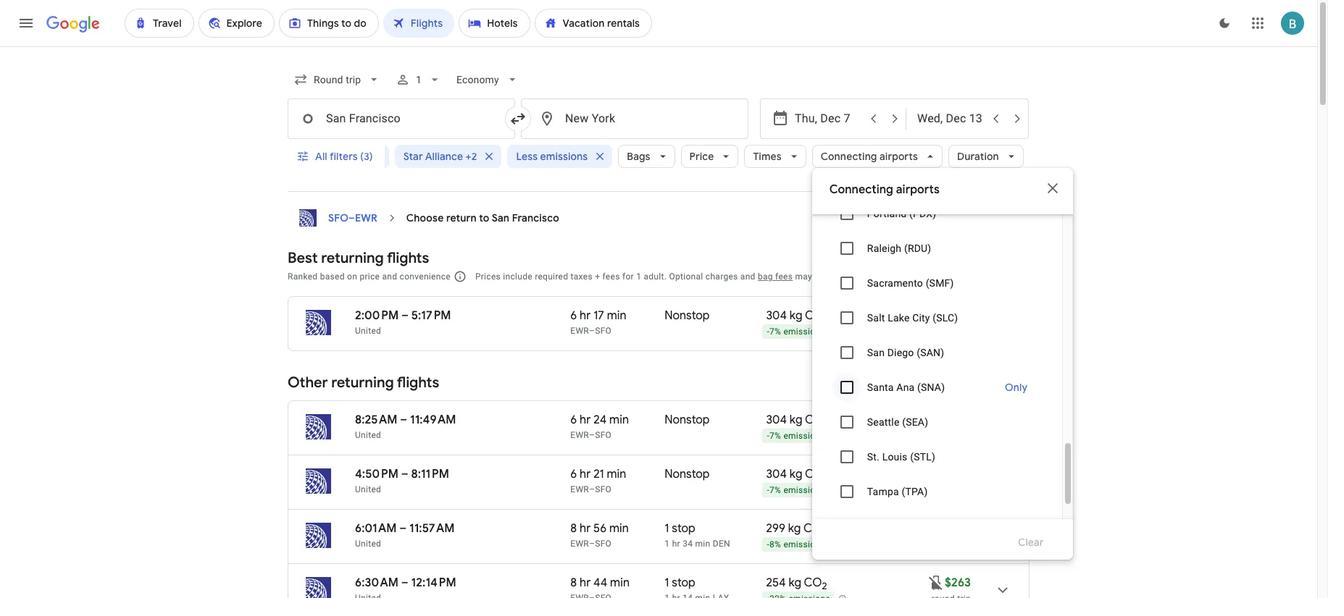 Task type: locate. For each thing, give the bounding box(es) containing it.
ewr down total duration 6 hr 21 min. element
[[570, 485, 589, 495]]

airports up (pdx)
[[896, 183, 940, 197]]

3 7% from the top
[[769, 486, 781, 496]]

connecting airports up portland
[[829, 183, 940, 197]]

1 vertical spatial 7%
[[769, 431, 781, 441]]

3 united from the top
[[355, 485, 381, 495]]

star alliance +2 button
[[395, 139, 502, 174]]

0 vertical spatial flights
[[387, 249, 429, 267]]

connecting inside 'popup button'
[[821, 150, 877, 163]]

304 kg co -7% emissions for 6 hr 17 min
[[766, 309, 825, 337]]

8 inside 8 hr 56 min ewr – sfo
[[570, 522, 577, 536]]

8 left 56
[[570, 522, 577, 536]]

hr
[[580, 309, 591, 323], [580, 413, 591, 427], [580, 467, 591, 482], [580, 522, 591, 536], [672, 539, 680, 549], [580, 576, 591, 591]]

– left arrival time: 5:17 pm. text field
[[401, 309, 409, 323]]

8:11 pm
[[411, 467, 449, 482]]

– right "8:25 am" text field
[[400, 413, 407, 427]]

- for 6 hr 17 min
[[767, 327, 769, 337]]

1 vertical spatial stop
[[672, 576, 695, 591]]

2 stop from the top
[[672, 576, 695, 591]]

(tpa)
[[902, 486, 928, 498]]

nonstop for 6 hr 24 min
[[665, 413, 710, 427]]

0 vertical spatial 8
[[570, 522, 577, 536]]

less emissions
[[516, 150, 588, 163]]

None field
[[288, 67, 387, 93], [451, 67, 525, 93], [288, 67, 387, 93], [451, 67, 525, 93]]

nonstop for 6 hr 17 min
[[665, 309, 710, 323]]

emissions for 6 hr 24 min
[[784, 431, 825, 441]]

2 vertical spatial 6
[[570, 467, 577, 482]]

tampa (tpa)
[[867, 486, 928, 498]]

sfo inside 8 hr 56 min ewr – sfo
[[595, 539, 612, 549]]

total duration 8 hr 56 min. element
[[570, 522, 665, 538]]

adult.
[[644, 272, 667, 282]]

1 vertical spatial this price for this flight doesn't include overhead bin access. if you need a carry-on bag, use the bags filter to update prices. image
[[928, 574, 945, 592]]

2 stops or fewer, stops, selected image
[[278, 139, 389, 174]]

1 vertical spatial 1 stop flight. element
[[665, 576, 695, 593]]

ranked based on price and convenience
[[288, 272, 451, 282]]

kg up the 304 kg co
[[790, 413, 802, 427]]

2 only from the top
[[1005, 381, 1027, 394]]

kg right 254
[[789, 576, 801, 591]]

0 vertical spatial 6
[[570, 309, 577, 323]]

ewr inside 6 hr 24 min ewr – sfo
[[570, 430, 589, 441]]

min for 6 hr 24 min
[[609, 413, 629, 427]]

connecting down "departure" text field
[[821, 150, 877, 163]]

taxes
[[571, 272, 593, 282]]

hr left 56
[[580, 522, 591, 536]]

1
[[416, 74, 422, 85], [636, 272, 641, 282], [665, 522, 669, 536], [665, 539, 670, 549], [665, 576, 669, 591]]

0 vertical spatial connecting
[[821, 150, 877, 163]]

returning for best
[[321, 249, 384, 267]]

1 united from the top
[[355, 326, 381, 336]]

nonstop
[[665, 309, 710, 323], [665, 413, 710, 427], [665, 467, 710, 482]]

Departure time: 4:50 PM. text field
[[355, 467, 398, 482]]

0 horizontal spatial fees
[[602, 272, 620, 282]]

min right 56
[[609, 522, 629, 536]]

1 304 from the top
[[766, 309, 787, 323]]

6 left 17
[[570, 309, 577, 323]]

1 only button from the top
[[987, 196, 1045, 231]]

– right 6:01 am text box
[[399, 522, 407, 536]]

(rdu)
[[904, 243, 931, 254]]

emissions
[[540, 150, 588, 163], [784, 327, 825, 337], [784, 431, 825, 441], [784, 486, 825, 496], [784, 540, 825, 550]]

Arrival time: 8:11 PM. text field
[[411, 467, 449, 482]]

choose return to san francisco
[[406, 212, 559, 225]]

8 left the 44
[[570, 576, 577, 591]]

this price for this flight doesn't include overhead bin access. if you need a carry-on bag, use the bags filter to update prices. image
[[927, 307, 945, 324], [928, 574, 945, 592]]

3 304 from the top
[[766, 467, 787, 482]]

ana
[[896, 382, 915, 393]]

1 horizontal spatial and
[[740, 272, 755, 282]]

united inside 2:00 pm – 5:17 pm united
[[355, 326, 381, 336]]

0 vertical spatial 7%
[[769, 327, 781, 337]]

1 vertical spatial 6
[[570, 413, 577, 427]]

san left diego
[[867, 347, 885, 359]]

2 - from the top
[[767, 431, 769, 441]]

kg inside 299 kg co -8% emissions
[[788, 522, 801, 536]]

ewr inside 8 hr 56 min ewr – sfo
[[570, 539, 589, 549]]

6 inside 6 hr 21 min ewr – sfo
[[570, 467, 577, 482]]

connecting airports
[[821, 150, 918, 163], [829, 183, 940, 197]]

connecting
[[821, 150, 877, 163], [829, 183, 893, 197]]

airports inside 'popup button'
[[880, 150, 918, 163]]

(pdx)
[[909, 208, 936, 220]]

Return text field
[[917, 99, 984, 138]]

2 vertical spatial 304
[[766, 467, 787, 482]]

stop down '34'
[[672, 576, 695, 591]]

3 - from the top
[[767, 486, 769, 496]]

main content
[[288, 204, 1030, 598]]

1 this price for this flight doesn't include overhead bin access. if you need a carry-on bag, use the bags filter to update prices. image from the top
[[927, 307, 945, 324]]

6 left 24
[[570, 413, 577, 427]]

co up the 304 kg co
[[805, 413, 823, 427]]

1 stop flight. element for 8 hr 44 min
[[665, 576, 695, 593]]

6 hr 21 min ewr – sfo
[[570, 467, 626, 495]]

2 1 stop flight. element from the top
[[665, 576, 695, 593]]

- down bag
[[767, 327, 769, 337]]

2:00 pm
[[355, 309, 399, 323]]

leaves newark liberty international airport at 6:01 am on wednesday, december 13 and arrives at san francisco international airport at 11:57 am on wednesday, december 13. element
[[355, 522, 455, 536]]

6 for 6 hr 24 min
[[570, 413, 577, 427]]

co inside 299 kg co -8% emissions
[[803, 522, 822, 536]]

1 vertical spatial san
[[867, 347, 885, 359]]

2 8 from the top
[[570, 576, 577, 591]]

emissions down the 304 kg co
[[784, 486, 825, 496]]

1 vertical spatial 304
[[766, 413, 787, 427]]

-
[[767, 327, 769, 337], [767, 431, 769, 441], [767, 486, 769, 496], [767, 540, 769, 550]]

returning up "8:25 am" text field
[[331, 374, 394, 392]]

304 kg co
[[766, 467, 823, 482]]

304 up '-7% emissions'
[[766, 467, 787, 482]]

times button
[[744, 139, 806, 174]]

min inside 8 hr 56 min ewr – sfo
[[609, 522, 629, 536]]

1 stop flight. element for 8 hr 56 min
[[665, 522, 695, 538]]

0 vertical spatial airports
[[880, 150, 918, 163]]

2 nonstop from the top
[[665, 413, 710, 427]]

san diego (san)
[[867, 347, 944, 359]]

min inside 6 hr 24 min ewr – sfo
[[609, 413, 629, 427]]

charges
[[706, 272, 738, 282]]

ewr down total duration 6 hr 17 min. "element"
[[570, 326, 589, 336]]

0 vertical spatial only button
[[987, 196, 1045, 231]]

253 US dollars text field
[[945, 309, 971, 323]]

- down the 304 kg co
[[767, 486, 769, 496]]

sfo inside 6 hr 24 min ewr – sfo
[[595, 430, 612, 441]]

1 7% from the top
[[769, 327, 781, 337]]

nonstop for 6 hr 21 min
[[665, 467, 710, 482]]

1 stop flight. element up '34'
[[665, 522, 695, 538]]

(san)
[[917, 347, 944, 359]]

loading results progress bar
[[0, 46, 1317, 49]]

co right 254
[[804, 576, 822, 591]]

1 vertical spatial 304 kg co -7% emissions
[[766, 413, 825, 441]]

bag fees button
[[758, 272, 793, 282]]

4:50 pm – 8:11 pm united
[[355, 467, 449, 495]]

2 304 kg co -7% emissions from the top
[[766, 413, 825, 441]]

2 vertical spatial nonstop flight. element
[[665, 467, 710, 484]]

304 kg co -7% emissions down may
[[766, 309, 825, 337]]

0 horizontal spatial and
[[382, 272, 397, 282]]

min right 21
[[607, 467, 626, 482]]

hr left 17
[[580, 309, 591, 323]]

emissions right less
[[540, 150, 588, 163]]

sfo down 24
[[595, 430, 612, 441]]

6 left 21
[[570, 467, 577, 482]]

salt lake city (slc)
[[867, 312, 958, 324]]

emissions right the 8%
[[784, 540, 825, 550]]

returning up on
[[321, 249, 384, 267]]

0 vertical spatial nonstop
[[665, 309, 710, 323]]

min right the 44
[[610, 576, 630, 591]]

- up the 304 kg co
[[767, 431, 769, 441]]

1 stop flight. element down '34'
[[665, 576, 695, 593]]

emissions down may
[[784, 327, 825, 337]]

kg up '-7% emissions'
[[790, 467, 802, 482]]

– down 17
[[589, 326, 595, 336]]

sfo for 6 hr 24 min
[[595, 430, 612, 441]]

Arrival time: 5:17 PM. text field
[[411, 309, 451, 323]]

1 vertical spatial flights
[[397, 374, 439, 392]]

airports
[[880, 150, 918, 163], [896, 183, 940, 197]]

best returning flights
[[288, 249, 429, 267]]

- down 299
[[767, 540, 769, 550]]

0 vertical spatial 304
[[766, 309, 787, 323]]

1 nonstop from the top
[[665, 309, 710, 323]]

2 united from the top
[[355, 430, 381, 441]]

flights
[[387, 249, 429, 267], [397, 374, 439, 392]]

sfo inside 6 hr 21 min ewr – sfo
[[595, 485, 612, 495]]

san right to
[[492, 212, 510, 225]]

min for 8 hr 56 min
[[609, 522, 629, 536]]

2 nonstop flight. element from the top
[[665, 413, 710, 430]]

(sna)
[[917, 382, 945, 393]]

learn more about ranking image
[[453, 270, 467, 283]]

0 horizontal spatial san
[[492, 212, 510, 225]]

flights up leaves newark liberty international airport at 8:25 am on wednesday, december 13 and arrives at san francisco international airport at 11:49 am on wednesday, december 13. element
[[397, 374, 439, 392]]

(3)
[[360, 150, 373, 163]]

1 vertical spatial only
[[1005, 381, 1027, 394]]

304 kg co -7% emissions for 6 hr 24 min
[[766, 413, 825, 441]]

only button for portland (pdx)
[[987, 196, 1045, 231]]

1 inside 'popup button'
[[416, 74, 422, 85]]

1 8 from the top
[[570, 522, 577, 536]]

hr inside 1 stop 1 hr 34 min den
[[672, 539, 680, 549]]

sfo down 56
[[595, 539, 612, 549]]

min for 6 hr 21 min
[[607, 467, 626, 482]]

kg
[[790, 309, 802, 323], [790, 413, 802, 427], [790, 467, 802, 482], [788, 522, 801, 536], [789, 576, 801, 591]]

leaves newark liberty international airport at 8:25 am on wednesday, december 13 and arrives at san francisco international airport at 11:49 am on wednesday, december 13. element
[[355, 413, 456, 427]]

stop
[[672, 522, 695, 536], [672, 576, 695, 591]]

7%
[[769, 327, 781, 337], [769, 431, 781, 441], [769, 486, 781, 496]]

min inside 6 hr 21 min ewr – sfo
[[607, 467, 626, 482]]

hr inside 6 hr 21 min ewr – sfo
[[580, 467, 591, 482]]

2 only button from the top
[[987, 370, 1045, 405]]

sfo inside 6 hr 17 min ewr – sfo
[[595, 326, 612, 336]]

None text field
[[288, 99, 515, 139]]

kg right 299
[[788, 522, 801, 536]]

3 nonstop flight. element from the top
[[665, 467, 710, 484]]

2 fees from the left
[[775, 272, 793, 282]]

1 6 from the top
[[570, 309, 577, 323]]

0 vertical spatial connecting airports
[[821, 150, 918, 163]]

1 horizontal spatial san
[[867, 347, 885, 359]]

5:17 pm
[[411, 309, 451, 323]]

close dialog image
[[1044, 180, 1061, 197]]

kg down may
[[790, 309, 802, 323]]

– down 56
[[589, 539, 595, 549]]

leaves newark liberty international airport at 4:50 pm on wednesday, december 13 and arrives at san francisco international airport at 8:11 pm on wednesday, december 13. element
[[355, 467, 449, 482]]

2 7% from the top
[[769, 431, 781, 441]]

304 kg co -7% emissions up the 304 kg co
[[766, 413, 825, 441]]

ewr up best returning flights
[[355, 212, 377, 225]]

24
[[594, 413, 607, 427]]

ewr down the total duration 6 hr 24 min. element
[[570, 430, 589, 441]]

- for 6 hr 24 min
[[767, 431, 769, 441]]

united inside 8:25 am – 11:49 am united
[[355, 430, 381, 441]]

sfo down 17
[[595, 326, 612, 336]]

united down 8:25 am
[[355, 430, 381, 441]]

– down 21
[[589, 485, 595, 495]]

1 only from the top
[[1005, 207, 1027, 220]]

1 stop from the top
[[672, 522, 695, 536]]

hr left '34'
[[672, 539, 680, 549]]

stop inside 1 stop 1 hr 34 min den
[[672, 522, 695, 536]]

(slc)
[[933, 312, 958, 324]]

None search field
[[278, 0, 1073, 579]]

hr inside 6 hr 17 min ewr – sfo
[[580, 309, 591, 323]]

2 304 from the top
[[766, 413, 787, 427]]

min inside 6 hr 17 min ewr – sfo
[[607, 309, 626, 323]]

2 and from the left
[[740, 272, 755, 282]]

sfo for 6 hr 17 min
[[595, 326, 612, 336]]

portland (pdx)
[[867, 208, 936, 220]]

4 - from the top
[[767, 540, 769, 550]]

2 vertical spatial nonstop
[[665, 467, 710, 482]]

6 inside 6 hr 24 min ewr – sfo
[[570, 413, 577, 427]]

stop for 1 stop
[[672, 576, 695, 591]]

hr left 21
[[580, 467, 591, 482]]

304 kg co -7% emissions
[[766, 309, 825, 337], [766, 413, 825, 441]]

2 vertical spatial 7%
[[769, 486, 781, 496]]

co down may
[[805, 309, 823, 323]]

hr inside 6 hr 24 min ewr – sfo
[[580, 413, 591, 427]]

only
[[1005, 207, 1027, 220], [1005, 381, 1027, 394]]

– right 6:30 am
[[401, 576, 408, 591]]

connecting up portland
[[829, 183, 893, 197]]

ewr inside 6 hr 21 min ewr – sfo
[[570, 485, 589, 495]]

co for 6 hr 17 min
[[805, 309, 823, 323]]

1 vertical spatial airports
[[896, 183, 940, 197]]

airports up portland (pdx)
[[880, 150, 918, 163]]

(smf)
[[926, 278, 954, 289]]

44
[[593, 576, 607, 591]]

– down 24
[[589, 430, 595, 441]]

price
[[689, 150, 714, 163]]

1 nonstop flight. element from the top
[[665, 309, 710, 325]]

2 this price for this flight doesn't include overhead bin access. if you need a carry-on bag, use the bags filter to update prices. image from the top
[[928, 574, 945, 592]]

1 and from the left
[[382, 272, 397, 282]]

263 US dollars text field
[[945, 576, 971, 591]]

and right price
[[382, 272, 397, 282]]

san
[[492, 212, 510, 225], [867, 347, 885, 359]]

0 vertical spatial returning
[[321, 249, 384, 267]]

1 vertical spatial 8
[[570, 576, 577, 591]]

duration
[[957, 150, 999, 163]]

co for 6 hr 24 min
[[805, 413, 823, 427]]

– left 8:11 pm
[[401, 467, 408, 482]]

duration button
[[948, 139, 1024, 174]]

304 down bag fees button
[[766, 309, 787, 323]]

8 hr 56 min ewr – sfo
[[570, 522, 629, 549]]

1 stop flight. element
[[665, 522, 695, 538], [665, 576, 695, 593]]

Departure time: 8:25 AM. text field
[[355, 413, 397, 427]]

united inside 4:50 pm – 8:11 pm united
[[355, 485, 381, 495]]

8 hr 44 min
[[570, 576, 630, 591]]

emissions inside popup button
[[540, 150, 588, 163]]

co right 299
[[803, 522, 822, 536]]

stop up '34'
[[672, 522, 695, 536]]

flights up the convenience
[[387, 249, 429, 267]]

ewr down total duration 8 hr 56 min. element
[[570, 539, 589, 549]]

2 6 from the top
[[570, 413, 577, 427]]

united down "departure time: 2:00 pm." text field
[[355, 326, 381, 336]]

0 vertical spatial stop
[[672, 522, 695, 536]]

6:30 am – 12:14 pm
[[355, 576, 456, 591]]

and left bag
[[740, 272, 755, 282]]

min right '34'
[[695, 539, 710, 549]]

6 inside 6 hr 17 min ewr – sfo
[[570, 309, 577, 323]]

None text field
[[521, 99, 748, 139]]

ewr inside 6 hr 17 min ewr – sfo
[[570, 326, 589, 336]]

leaves newark liberty international airport at 6:30 am on wednesday, december 13 and arrives at san francisco international airport at 12:14 pm on wednesday, december 13. element
[[355, 576, 456, 591]]

1 vertical spatial only button
[[987, 370, 1045, 405]]

emissions up the 304 kg co
[[784, 431, 825, 441]]

hr left the 44
[[580, 576, 591, 591]]

fees
[[602, 272, 620, 282], [775, 272, 793, 282]]

min right 24
[[609, 413, 629, 427]]

4 united from the top
[[355, 539, 381, 549]]

sacramento (smf)
[[867, 278, 954, 289]]

layover (1 of 1) is a 1 hr 34 min layover at denver international airport in denver. element
[[665, 538, 759, 550]]

(dca)
[[925, 521, 952, 533]]

– inside 6 hr 17 min ewr – sfo
[[589, 326, 595, 336]]

leaves newark liberty international airport at 2:00 pm on wednesday, december 13 and arrives at san francisco international airport at 5:17 pm on wednesday, december 13. element
[[355, 309, 451, 323]]

min right 17
[[607, 309, 626, 323]]

united down 6:01 am text box
[[355, 539, 381, 549]]

fees right bag
[[775, 272, 793, 282]]

0 vertical spatial 1 stop flight. element
[[665, 522, 695, 538]]

304 up the 304 kg co
[[766, 413, 787, 427]]

united down 4:50 pm
[[355, 485, 381, 495]]

1 1 stop flight. element from the top
[[665, 522, 695, 538]]

sfo down 21
[[595, 485, 612, 495]]

1 vertical spatial nonstop flight. element
[[665, 413, 710, 430]]

only button
[[987, 196, 1045, 231], [987, 370, 1045, 405]]

kg inside 254 kg co 2
[[789, 576, 801, 591]]

prices
[[475, 272, 501, 282]]

flight details. leaves newark liberty international airport at 6:30 am on wednesday, december 13 and arrives at san francisco international airport at 12:14 pm on wednesday, december 13. image
[[985, 573, 1020, 598]]

0 vertical spatial only
[[1005, 207, 1027, 220]]

other
[[288, 374, 328, 392]]

ewr for 6 hr 21 min
[[570, 485, 589, 495]]

connecting airports down "departure" text field
[[821, 150, 918, 163]]

this price for this flight doesn't include overhead bin access. if you need a carry-on bag, use the bags filter to update prices. image for $263
[[928, 574, 945, 592]]

prices include required taxes + fees for 1 adult. optional charges and bag fees may apply. passenger assistance
[[475, 272, 930, 282]]

hr inside total duration 8 hr 44 min. element
[[580, 576, 591, 591]]

8 for 8 hr 56 min ewr – sfo
[[570, 522, 577, 536]]

0 vertical spatial this price for this flight doesn't include overhead bin access. if you need a carry-on bag, use the bags filter to update prices. image
[[927, 307, 945, 324]]

8:25 am – 11:49 am united
[[355, 413, 456, 441]]

united for 8:25 am
[[355, 430, 381, 441]]

7% up the 304 kg co
[[769, 431, 781, 441]]

0 vertical spatial 304 kg co -7% emissions
[[766, 309, 825, 337]]

hr left 24
[[580, 413, 591, 427]]

7% down the 304 kg co
[[769, 486, 781, 496]]

1 vertical spatial returning
[[331, 374, 394, 392]]

stop for 1 stop 1 hr 34 min den
[[672, 522, 695, 536]]

1 304 kg co -7% emissions from the top
[[766, 309, 825, 337]]

star alliance +2
[[403, 150, 477, 163]]

1 horizontal spatial fees
[[775, 272, 793, 282]]

- inside 299 kg co -8% emissions
[[767, 540, 769, 550]]

united inside 6:01 am – 11:57 am united
[[355, 539, 381, 549]]

–
[[349, 212, 355, 225], [401, 309, 409, 323], [589, 326, 595, 336], [400, 413, 407, 427], [589, 430, 595, 441], [401, 467, 408, 482], [589, 485, 595, 495], [399, 522, 407, 536], [589, 539, 595, 549], [401, 576, 408, 591]]

1 vertical spatial nonstop
[[665, 413, 710, 427]]

0 vertical spatial nonstop flight. element
[[665, 309, 710, 325]]

fees right the +
[[602, 272, 620, 282]]

optional
[[669, 272, 703, 282]]

united
[[355, 326, 381, 336], [355, 430, 381, 441], [355, 485, 381, 495], [355, 539, 381, 549]]

7% down bag fees button
[[769, 327, 781, 337]]

0 vertical spatial san
[[492, 212, 510, 225]]

san inside main content
[[492, 212, 510, 225]]

3 nonstop from the top
[[665, 467, 710, 482]]

min inside 1 stop 1 hr 34 min den
[[695, 539, 710, 549]]

hr inside 8 hr 56 min ewr – sfo
[[580, 522, 591, 536]]

3 6 from the top
[[570, 467, 577, 482]]

united for 4:50 pm
[[355, 485, 381, 495]]

6:01 am – 11:57 am united
[[355, 522, 455, 549]]

nonstop flight. element
[[665, 309, 710, 325], [665, 413, 710, 430], [665, 467, 710, 484]]

emissions inside 299 kg co -8% emissions
[[784, 540, 825, 550]]

– inside 6 hr 24 min ewr – sfo
[[589, 430, 595, 441]]

ewr for 6 hr 17 min
[[570, 326, 589, 336]]

1 - from the top
[[767, 327, 769, 337]]

st.
[[867, 451, 880, 463]]



Task type: describe. For each thing, give the bounding box(es) containing it.
1 stop
[[665, 576, 695, 591]]

hr for 8 hr 56 min
[[580, 522, 591, 536]]

to
[[479, 212, 489, 225]]

sfo up best returning flights
[[328, 212, 349, 225]]

co for 8 hr 56 min
[[803, 522, 822, 536]]

hr for 6 hr 24 min
[[580, 413, 591, 427]]

lake
[[888, 312, 910, 324]]

convenience
[[400, 272, 451, 282]]

may
[[795, 272, 812, 282]]

254
[[766, 576, 786, 591]]

– inside 6:01 am – 11:57 am united
[[399, 522, 407, 536]]

alliance
[[425, 150, 463, 163]]

304 for 6 hr 24 min
[[766, 413, 787, 427]]

12:14 pm
[[411, 576, 456, 591]]

santa ana (sna)
[[867, 382, 945, 393]]

hr for 6 hr 21 min
[[580, 467, 591, 482]]

Departure text field
[[795, 99, 861, 138]]

bag
[[758, 272, 773, 282]]

san inside search box
[[867, 347, 885, 359]]

8 for 8 hr 44 min
[[570, 576, 577, 591]]

total duration 6 hr 17 min. element
[[570, 309, 665, 325]]

united for 2:00 pm
[[355, 326, 381, 336]]

– inside 8 hr 56 min ewr – sfo
[[589, 539, 595, 549]]

less
[[516, 150, 538, 163]]

7% for 6 hr 24 min
[[769, 431, 781, 441]]

assistance
[[886, 272, 930, 282]]

main content containing best returning flights
[[288, 204, 1030, 598]]

254 kg co 2
[[766, 576, 827, 593]]

6 hr 17 min ewr – sfo
[[570, 309, 626, 336]]

washington (dca)
[[867, 521, 952, 533]]

kg for 8 hr 56 min
[[788, 522, 801, 536]]

total duration 6 hr 24 min. element
[[570, 413, 665, 430]]

– inside 6 hr 21 min ewr – sfo
[[589, 485, 595, 495]]

return
[[446, 212, 477, 225]]

total duration 6 hr 21 min. element
[[570, 467, 665, 484]]

hr for 6 hr 17 min
[[580, 309, 591, 323]]

+
[[595, 272, 600, 282]]

united for 6:01 am
[[355, 539, 381, 549]]

diego
[[887, 347, 914, 359]]

6:30 am
[[355, 576, 399, 591]]

299 kg co -8% emissions
[[766, 522, 825, 550]]

11:49 am
[[410, 413, 456, 427]]

34
[[683, 539, 693, 549]]

all filters (3)
[[315, 150, 373, 163]]

based
[[320, 272, 345, 282]]

emissions for 6 hr 17 min
[[784, 327, 825, 337]]

main menu image
[[17, 14, 35, 32]]

1 vertical spatial connecting
[[829, 183, 893, 197]]

6:01 am
[[355, 522, 397, 536]]

$253
[[945, 309, 971, 323]]

st. louis (stl)
[[867, 451, 935, 463]]

portland
[[867, 208, 907, 220]]

– up best returning flights
[[349, 212, 355, 225]]

passenger assistance button
[[841, 272, 930, 282]]

connecting airports inside 'popup button'
[[821, 150, 918, 163]]

francisco
[[512, 212, 559, 225]]

co up '-7% emissions'
[[805, 467, 823, 482]]

Arrival time: 11:57 AM. text field
[[409, 522, 455, 536]]

nonstop flight. element for 6 hr 24 min
[[665, 413, 710, 430]]

none text field inside search box
[[521, 99, 748, 139]]

this price for this flight doesn't include overhead bin access. if you need a carry-on bag, use the bags filter to update prices. image for $253
[[927, 307, 945, 324]]

1 for 1 stop
[[665, 576, 669, 591]]

seattle (sea)
[[867, 417, 928, 428]]

none search field containing connecting airports
[[278, 0, 1073, 579]]

sfo for 6 hr 21 min
[[595, 485, 612, 495]]

raleigh (rdu)
[[867, 243, 931, 254]]

washington
[[867, 521, 922, 533]]

1 vertical spatial connecting airports
[[829, 183, 940, 197]]

56
[[593, 522, 607, 536]]

flights for other returning flights
[[397, 374, 439, 392]]

(stl)
[[910, 451, 935, 463]]

-7% emissions
[[767, 486, 825, 496]]

filters
[[330, 150, 358, 163]]

Arrival time: 11:49 AM. text field
[[410, 413, 456, 427]]

+2
[[466, 150, 477, 163]]

1 button
[[390, 62, 448, 97]]

sfo – ewr
[[328, 212, 377, 225]]

swap origin and destination. image
[[509, 110, 527, 128]]

kg for 6 hr 24 min
[[790, 413, 802, 427]]

on
[[347, 272, 357, 282]]

- for 8 hr 56 min
[[767, 540, 769, 550]]

$263
[[945, 576, 971, 591]]

choose
[[406, 212, 444, 225]]

louis
[[882, 451, 908, 463]]

returning for other
[[331, 374, 394, 392]]

1 fees from the left
[[602, 272, 620, 282]]

emissions for 8 hr 56 min
[[784, 540, 825, 550]]

7% for 6 hr 17 min
[[769, 327, 781, 337]]

1 for 1 stop 1 hr 34 min den
[[665, 522, 669, 536]]

required
[[535, 272, 568, 282]]

all filters (3) button
[[288, 139, 385, 174]]

8:25 am
[[355, 413, 397, 427]]

6 for 6 hr 21 min
[[570, 467, 577, 482]]

only for santa ana (sna)
[[1005, 381, 1027, 394]]

– inside 2:00 pm – 5:17 pm united
[[401, 309, 409, 323]]

salt
[[867, 312, 885, 324]]

total duration 8 hr 44 min. element
[[570, 576, 665, 593]]

passenger
[[841, 272, 884, 282]]

nonstop flight. element for 6 hr 17 min
[[665, 309, 710, 325]]

co inside 254 kg co 2
[[804, 576, 822, 591]]

Departure time: 6:30 AM. text field
[[355, 576, 399, 591]]

raleigh
[[867, 243, 902, 254]]

only button for santa ana (sna)
[[987, 370, 1045, 405]]

304 for 6 hr 17 min
[[766, 309, 787, 323]]

17
[[594, 309, 604, 323]]

(sea)
[[902, 417, 928, 428]]

change appearance image
[[1207, 6, 1242, 41]]

Departure time: 2:00 PM. text field
[[355, 309, 399, 323]]

1 for 1
[[416, 74, 422, 85]]

only for portland (pdx)
[[1005, 207, 1027, 220]]

kg for 6 hr 17 min
[[790, 309, 802, 323]]

less emissions button
[[508, 139, 612, 174]]

299
[[766, 522, 785, 536]]

min for 6 hr 17 min
[[607, 309, 626, 323]]

11:57 am
[[409, 522, 455, 536]]

1 stop 1 hr 34 min den
[[665, 522, 730, 549]]

for
[[622, 272, 634, 282]]

santa
[[867, 382, 894, 393]]

den
[[713, 539, 730, 549]]

Departure time: 6:01 AM. text field
[[355, 522, 397, 536]]

price button
[[681, 139, 739, 174]]

– inside 8:25 am – 11:49 am united
[[400, 413, 407, 427]]

star
[[403, 150, 423, 163]]

– inside 4:50 pm – 8:11 pm united
[[401, 467, 408, 482]]

nonstop flight. element for 6 hr 21 min
[[665, 467, 710, 484]]

flights for best returning flights
[[387, 249, 429, 267]]

include
[[503, 272, 532, 282]]

6 for 6 hr 17 min
[[570, 309, 577, 323]]

other returning flights
[[288, 374, 439, 392]]

best
[[288, 249, 318, 267]]

bags button
[[618, 139, 675, 174]]

ewr for 8 hr 56 min
[[570, 539, 589, 549]]

sacramento
[[867, 278, 923, 289]]

price
[[360, 272, 380, 282]]

Arrival time: 12:14 PM. text field
[[411, 576, 456, 591]]

sfo for 8 hr 56 min
[[595, 539, 612, 549]]

ewr for 6 hr 24 min
[[570, 430, 589, 441]]

city
[[912, 312, 930, 324]]



Task type: vqa. For each thing, say whether or not it's contained in the screenshot.
flights associated with Best returning flights
yes



